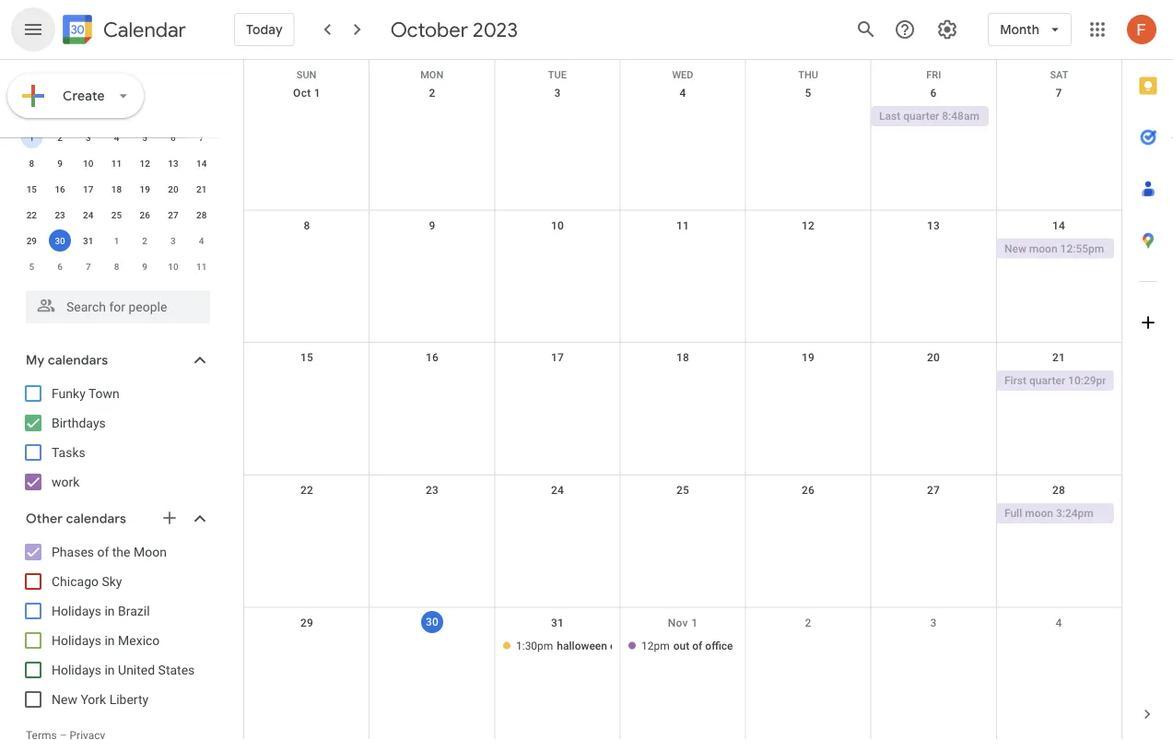 Task type: describe. For each thing, give the bounding box(es) containing it.
chicago
[[52, 574, 99, 589]]

oct
[[293, 87, 311, 100]]

17 element
[[77, 178, 99, 200]]

calendar element
[[59, 11, 186, 52]]

october
[[391, 17, 468, 42]]

8 inside grid
[[304, 219, 310, 232]]

new for new moon 12:55pm
[[1005, 242, 1027, 255]]

holidays in united states
[[52, 662, 195, 677]]

5 inside "november 5" element
[[29, 261, 34, 272]]

29 element
[[21, 229, 43, 252]]

sat
[[1050, 69, 1069, 81]]

nov 1
[[668, 616, 698, 629]]

calendars for my calendars
[[48, 352, 108, 369]]

my
[[26, 352, 45, 369]]

funky town
[[52, 386, 120, 401]]

25 element
[[106, 204, 128, 226]]

sky
[[102, 574, 122, 589]]

10:29pm
[[1068, 374, 1112, 387]]

create
[[63, 88, 105, 104]]

fri
[[927, 69, 941, 81]]

wed
[[672, 69, 694, 81]]

30 for nov 1
[[426, 616, 439, 628]]

12 element
[[134, 152, 156, 174]]

november 8 element
[[106, 255, 128, 277]]

18 inside grid
[[676, 351, 690, 364]]

row containing 5
[[18, 253, 216, 279]]

holidays for holidays in united states
[[52, 662, 101, 677]]

other calendars button
[[4, 504, 229, 534]]

2023
[[473, 17, 518, 42]]

28 inside grid
[[1052, 484, 1066, 497]]

in for mexico
[[105, 633, 115, 648]]

23 element
[[49, 204, 71, 226]]

24 element
[[77, 204, 99, 226]]

moon for new
[[1029, 242, 1058, 255]]

18 inside "element"
[[111, 183, 122, 194]]

19 inside grid
[[802, 351, 815, 364]]

1 inside november 1 element
[[114, 235, 119, 246]]

31 for 1
[[83, 235, 94, 246]]

29 for 1
[[26, 235, 37, 246]]

0 vertical spatial 17
[[83, 183, 94, 194]]

13 element
[[162, 152, 184, 174]]

sun
[[297, 69, 316, 81]]

28 element
[[190, 204, 213, 226]]

october 2023
[[391, 17, 518, 42]]

november 6 element
[[49, 255, 71, 277]]

november 4 element
[[190, 229, 213, 252]]

full moon 3:24pm
[[1005, 507, 1094, 520]]

new moon 12:55pm
[[1005, 242, 1104, 255]]

0 horizontal spatial 21
[[196, 183, 207, 194]]

row containing 1
[[18, 124, 216, 150]]

0 vertical spatial 27
[[168, 209, 178, 220]]

15 element
[[21, 178, 43, 200]]

23 inside grid
[[426, 484, 439, 497]]

1 horizontal spatial 26
[[802, 484, 815, 497]]

28 inside 28 element
[[196, 209, 207, 220]]

1 right oct at the left top of page
[[314, 87, 321, 100]]

0 horizontal spatial 26
[[140, 209, 150, 220]]

12 inside grid
[[802, 219, 815, 232]]

17 inside grid
[[551, 351, 564, 364]]

0 horizontal spatial 14
[[196, 158, 207, 169]]

town
[[88, 386, 120, 401]]

other
[[26, 511, 63, 527]]

first quarter 10:29pm button
[[996, 371, 1114, 391]]

10 element
[[77, 152, 99, 174]]

full moon 3:24pm button
[[996, 503, 1114, 523]]

0 vertical spatial 19
[[140, 183, 150, 194]]

0 horizontal spatial 16
[[55, 183, 65, 194]]

month button
[[988, 7, 1072, 52]]

holidays for holidays in mexico
[[52, 633, 101, 648]]

liberty
[[109, 692, 148, 707]]

12pm out of office
[[641, 639, 733, 652]]

month
[[1000, 21, 1040, 38]]

9 inside row
[[142, 261, 147, 272]]

november 2 element
[[134, 229, 156, 252]]

add other calendars image
[[160, 509, 179, 527]]

tasks
[[52, 445, 85, 460]]

main drawer image
[[22, 18, 44, 41]]

10 for november 10 element
[[168, 261, 178, 272]]

5 inside grid
[[805, 87, 812, 100]]

holidays for holidays in brazil
[[52, 603, 101, 618]]

3:24pm
[[1056, 507, 1094, 520]]

today
[[246, 21, 283, 38]]

nov
[[668, 616, 688, 629]]

31 for nov 1
[[551, 616, 564, 629]]

2 office from the left
[[705, 639, 733, 652]]

november 10 element
[[162, 255, 184, 277]]

16 element
[[49, 178, 71, 200]]

holidays in mexico
[[52, 633, 160, 648]]

november 7 element
[[77, 255, 99, 277]]

out
[[673, 639, 690, 652]]

mexico
[[118, 633, 160, 648]]

0 vertical spatial 13
[[168, 158, 178, 169]]

birthdays
[[52, 415, 106, 430]]

11 element
[[106, 152, 128, 174]]

0 vertical spatial 22
[[26, 209, 37, 220]]

11 inside grid
[[676, 219, 690, 232]]

chicago sky
[[52, 574, 122, 589]]

2 vertical spatial 6
[[57, 261, 63, 272]]

november 3 element
[[162, 229, 184, 252]]

0 vertical spatial 15
[[26, 183, 37, 194]]

calendar heading
[[100, 17, 186, 43]]

1 vertical spatial 6
[[171, 132, 176, 143]]

19 element
[[134, 178, 156, 200]]

other calendars
[[26, 511, 126, 527]]

work
[[52, 474, 80, 489]]

last quarter 8:48am button
[[871, 106, 989, 126]]

moon
[[134, 544, 167, 559]]

13 inside grid
[[927, 219, 940, 232]]

1:30pm
[[516, 639, 553, 652]]

halloween
[[557, 639, 607, 652]]

phases
[[52, 544, 94, 559]]

27 element
[[162, 204, 184, 226]]

november 5 element
[[21, 255, 43, 277]]

calendar
[[103, 17, 186, 43]]

1 horizontal spatial 7
[[199, 132, 204, 143]]

tue
[[548, 69, 567, 81]]



Task type: vqa. For each thing, say whether or not it's contained in the screenshot.


Task type: locate. For each thing, give the bounding box(es) containing it.
2 horizontal spatial 8
[[304, 219, 310, 232]]

24 inside grid
[[551, 484, 564, 497]]

3 in from the top
[[105, 662, 115, 677]]

0 vertical spatial new
[[1005, 242, 1027, 255]]

1 horizontal spatial 17
[[551, 351, 564, 364]]

0 horizontal spatial 10
[[83, 158, 94, 169]]

new moon 12:55pm button
[[996, 238, 1114, 259]]

12pm
[[641, 639, 670, 652]]

last
[[879, 110, 901, 123]]

today button
[[234, 7, 295, 52]]

0 vertical spatial moon
[[1029, 242, 1058, 255]]

1 office from the left
[[610, 639, 638, 652]]

first
[[1005, 374, 1027, 387]]

in left united
[[105, 662, 115, 677]]

of right out
[[692, 639, 703, 652]]

25
[[111, 209, 122, 220], [676, 484, 690, 497]]

20 inside grid
[[927, 351, 940, 364]]

0 horizontal spatial 8
[[29, 158, 34, 169]]

tab list
[[1123, 60, 1173, 688]]

7 inside 'element'
[[86, 261, 91, 272]]

3
[[554, 87, 561, 100], [86, 132, 91, 143], [171, 235, 176, 246], [930, 616, 937, 629]]

in left mexico
[[105, 633, 115, 648]]

1 vertical spatial 12
[[802, 219, 815, 232]]

1 horizontal spatial 21
[[1052, 351, 1066, 364]]

settings menu image
[[937, 18, 959, 41]]

8:48am
[[942, 110, 980, 123]]

1 horizontal spatial 23
[[426, 484, 439, 497]]

york
[[81, 692, 106, 707]]

calendars
[[48, 352, 108, 369], [66, 511, 126, 527]]

1 vertical spatial 26
[[802, 484, 815, 497]]

holidays up york
[[52, 662, 101, 677]]

moon right full
[[1025, 507, 1053, 520]]

moon inside full moon 3:24pm button
[[1025, 507, 1053, 520]]

1 horizontal spatial 6
[[171, 132, 176, 143]]

5 down 29 element
[[29, 261, 34, 272]]

29 for nov 1
[[300, 616, 313, 629]]

None search field
[[0, 283, 229, 323]]

16 inside grid
[[426, 351, 439, 364]]

22
[[26, 209, 37, 220], [300, 484, 313, 497]]

oct 1
[[293, 87, 321, 100]]

8 inside row
[[114, 261, 119, 272]]

0 vertical spatial 21
[[196, 183, 207, 194]]

10
[[83, 158, 94, 169], [551, 219, 564, 232], [168, 261, 178, 272]]

31 element
[[77, 229, 99, 252]]

of left the on the bottom left
[[97, 544, 109, 559]]

quarter inside first quarter 10:29pm button
[[1029, 374, 1066, 387]]

2 horizontal spatial 7
[[1056, 87, 1062, 100]]

25 inside grid
[[676, 484, 690, 497]]

united
[[118, 662, 155, 677]]

1 in from the top
[[105, 603, 115, 618]]

14 inside grid
[[1052, 219, 1066, 232]]

26 element
[[134, 204, 156, 226]]

0 vertical spatial 25
[[111, 209, 122, 220]]

26
[[140, 209, 150, 220], [802, 484, 815, 497]]

17
[[83, 183, 94, 194], [551, 351, 564, 364]]

mon
[[420, 69, 444, 81]]

1 vertical spatial 7
[[199, 132, 204, 143]]

1 vertical spatial 21
[[1052, 351, 1066, 364]]

1 vertical spatial moon
[[1025, 507, 1053, 520]]

row containing 29
[[18, 228, 216, 253]]

30 for 1
[[55, 235, 65, 246]]

11
[[111, 158, 122, 169], [676, 219, 690, 232], [196, 261, 207, 272]]

calendars inside other calendars dropdown button
[[66, 511, 126, 527]]

6
[[930, 87, 937, 100], [171, 132, 176, 143], [57, 261, 63, 272]]

november 1 element
[[106, 229, 128, 252]]

new inside "button"
[[1005, 242, 1027, 255]]

office right out
[[705, 639, 733, 652]]

0 horizontal spatial 19
[[140, 183, 150, 194]]

0 horizontal spatial 11
[[111, 158, 122, 169]]

office
[[610, 639, 638, 652], [705, 639, 733, 652]]

31 down the "24" element
[[83, 235, 94, 246]]

23
[[55, 209, 65, 220], [426, 484, 439, 497]]

8
[[29, 158, 34, 169], [304, 219, 310, 232], [114, 261, 119, 272]]

21 inside grid
[[1052, 351, 1066, 364]]

18 element
[[106, 178, 128, 200]]

0 horizontal spatial 31
[[83, 235, 94, 246]]

2 holidays from the top
[[52, 633, 101, 648]]

16
[[55, 183, 65, 194], [426, 351, 439, 364]]

november 11 element
[[190, 255, 213, 277]]

31
[[83, 235, 94, 246], [551, 616, 564, 629]]

new york liberty
[[52, 692, 148, 707]]

0 vertical spatial 23
[[55, 209, 65, 220]]

29 inside 29 element
[[26, 235, 37, 246]]

thu
[[798, 69, 818, 81]]

phases of the moon
[[52, 544, 167, 559]]

1 horizontal spatial 9
[[142, 261, 147, 272]]

6 inside grid
[[930, 87, 937, 100]]

29 inside grid
[[300, 616, 313, 629]]

my calendars
[[26, 352, 108, 369]]

my calendars button
[[4, 346, 229, 375]]

1 horizontal spatial office
[[705, 639, 733, 652]]

in for united
[[105, 662, 115, 677]]

holidays in brazil
[[52, 603, 150, 618]]

grid
[[243, 60, 1122, 740]]

0 horizontal spatial 6
[[57, 261, 63, 272]]

1 vertical spatial 17
[[551, 351, 564, 364]]

0 vertical spatial 29
[[26, 235, 37, 246]]

11 for november 11 element
[[196, 261, 207, 272]]

1 horizontal spatial 12
[[802, 219, 815, 232]]

28
[[196, 209, 207, 220], [1052, 484, 1066, 497]]

0 horizontal spatial 13
[[168, 158, 178, 169]]

27
[[168, 209, 178, 220], [927, 484, 940, 497]]

0 horizontal spatial office
[[610, 639, 638, 652]]

the
[[112, 544, 130, 559]]

new left the 12:55pm
[[1005, 242, 1027, 255]]

19
[[140, 183, 150, 194], [802, 351, 815, 364]]

1 horizontal spatial of
[[692, 639, 703, 652]]

1 horizontal spatial 5
[[142, 132, 147, 143]]

1 horizontal spatial 31
[[551, 616, 564, 629]]

5
[[805, 87, 812, 100], [142, 132, 147, 143], [29, 261, 34, 272]]

quarter for 10:29pm
[[1029, 374, 1066, 387]]

21 up 28 element
[[196, 183, 207, 194]]

quarter
[[903, 110, 939, 123], [1029, 374, 1066, 387]]

1 horizontal spatial 14
[[1052, 219, 1066, 232]]

2 vertical spatial 11
[[196, 261, 207, 272]]

holidays down the holidays in brazil
[[52, 633, 101, 648]]

2 vertical spatial 5
[[29, 261, 34, 272]]

row group containing 1
[[18, 124, 216, 279]]

10 inside grid
[[551, 219, 564, 232]]

0 vertical spatial 5
[[805, 87, 812, 100]]

new inside other calendars list
[[52, 692, 77, 707]]

moon inside the new moon 12:55pm "button"
[[1029, 242, 1058, 255]]

1 vertical spatial 20
[[927, 351, 940, 364]]

quarter for 8:48am
[[903, 110, 939, 123]]

1 vertical spatial 30
[[426, 616, 439, 628]]

november 9 element
[[134, 255, 156, 277]]

6 down fri
[[930, 87, 937, 100]]

1 vertical spatial new
[[52, 692, 77, 707]]

of inside other calendars list
[[97, 544, 109, 559]]

last quarter 8:48am
[[879, 110, 980, 123]]

0 horizontal spatial 5
[[29, 261, 34, 272]]

2 vertical spatial 7
[[86, 261, 91, 272]]

first quarter 10:29pm
[[1005, 374, 1112, 387]]

1 vertical spatial 23
[[426, 484, 439, 497]]

holidays
[[52, 603, 101, 618], [52, 633, 101, 648], [52, 662, 101, 677]]

30 inside grid
[[426, 616, 439, 628]]

quarter right last
[[903, 110, 939, 123]]

0 horizontal spatial 17
[[83, 183, 94, 194]]

4
[[680, 87, 686, 100], [114, 132, 119, 143], [199, 235, 204, 246], [1056, 616, 1062, 629]]

0 horizontal spatial quarter
[[903, 110, 939, 123]]

of inside grid
[[692, 639, 703, 652]]

in left brazil
[[105, 603, 115, 618]]

1 cell
[[18, 124, 46, 150]]

1 vertical spatial 13
[[927, 219, 940, 232]]

1 vertical spatial 8
[[304, 219, 310, 232]]

14 element
[[190, 152, 213, 174]]

30, today element
[[49, 229, 71, 252]]

moon left the 12:55pm
[[1029, 242, 1058, 255]]

brazil
[[118, 603, 150, 618]]

2 vertical spatial 10
[[168, 261, 178, 272]]

1 holidays from the top
[[52, 603, 101, 618]]

7 up 14 element
[[199, 132, 204, 143]]

30 inside cell
[[55, 235, 65, 246]]

0 horizontal spatial 27
[[168, 209, 178, 220]]

moon for full
[[1025, 507, 1053, 520]]

7 inside grid
[[1056, 87, 1062, 100]]

row containing 30
[[244, 608, 1122, 740]]

5 down thu
[[805, 87, 812, 100]]

1 up the 15 element
[[29, 132, 34, 143]]

office left party
[[610, 639, 638, 652]]

30
[[55, 235, 65, 246], [426, 616, 439, 628]]

1 up the november 8 element
[[114, 235, 119, 246]]

2
[[429, 87, 436, 100], [57, 132, 63, 143], [142, 235, 147, 246], [805, 616, 812, 629]]

7 down 31 element
[[86, 261, 91, 272]]

24
[[83, 209, 94, 220], [551, 484, 564, 497]]

0 vertical spatial 24
[[83, 209, 94, 220]]

1 vertical spatial 31
[[551, 616, 564, 629]]

6 down 30, today element
[[57, 261, 63, 272]]

calendars for other calendars
[[66, 511, 126, 527]]

1 horizontal spatial 20
[[927, 351, 940, 364]]

22 inside grid
[[300, 484, 313, 497]]

30 cell
[[46, 228, 74, 253]]

12
[[140, 158, 150, 169], [802, 219, 815, 232]]

14
[[196, 158, 207, 169], [1052, 219, 1066, 232]]

1 horizontal spatial 10
[[168, 261, 178, 272]]

my calendars list
[[4, 379, 229, 497]]

29
[[26, 235, 37, 246], [300, 616, 313, 629]]

0 vertical spatial 16
[[55, 183, 65, 194]]

row
[[244, 60, 1122, 81], [244, 78, 1122, 211], [18, 124, 216, 150], [18, 150, 216, 176], [18, 176, 216, 202], [18, 202, 216, 228], [244, 211, 1122, 343], [18, 228, 216, 253], [18, 253, 216, 279], [244, 343, 1122, 475], [244, 475, 1122, 608], [244, 608, 1122, 740]]

11 for 11 element
[[111, 158, 122, 169]]

12:55pm
[[1060, 242, 1104, 255]]

1 vertical spatial 15
[[300, 351, 313, 364]]

1 horizontal spatial 27
[[927, 484, 940, 497]]

0 horizontal spatial 15
[[26, 183, 37, 194]]

0 horizontal spatial 29
[[26, 235, 37, 246]]

grid containing oct 1
[[243, 60, 1122, 740]]

other calendars list
[[4, 537, 229, 714]]

1 vertical spatial 27
[[927, 484, 940, 497]]

20 element
[[162, 178, 184, 200]]

2 horizontal spatial 6
[[930, 87, 937, 100]]

in
[[105, 603, 115, 618], [105, 633, 115, 648], [105, 662, 115, 677]]

27 inside grid
[[927, 484, 940, 497]]

2 horizontal spatial 10
[[551, 219, 564, 232]]

1 vertical spatial 10
[[551, 219, 564, 232]]

7 down sat
[[1056, 87, 1062, 100]]

15
[[26, 183, 37, 194], [300, 351, 313, 364]]

0 vertical spatial 18
[[111, 183, 122, 194]]

1 horizontal spatial 22
[[300, 484, 313, 497]]

0 vertical spatial 9
[[57, 158, 63, 169]]

row containing sun
[[244, 60, 1122, 81]]

in for brazil
[[105, 603, 115, 618]]

5 up 12 element
[[142, 132, 147, 143]]

holidays down "chicago"
[[52, 603, 101, 618]]

states
[[158, 662, 195, 677]]

14 up the new moon 12:55pm "button"
[[1052, 219, 1066, 232]]

1 horizontal spatial 18
[[676, 351, 690, 364]]

10 for 10 'element'
[[83, 158, 94, 169]]

0 horizontal spatial 30
[[55, 235, 65, 246]]

21 up first quarter 10:29pm
[[1052, 351, 1066, 364]]

1:30pm halloween office party
[[516, 639, 666, 652]]

0 vertical spatial quarter
[[903, 110, 939, 123]]

15 inside grid
[[300, 351, 313, 364]]

1 horizontal spatial 15
[[300, 351, 313, 364]]

31 up 1:30pm
[[551, 616, 564, 629]]

1 vertical spatial 25
[[676, 484, 690, 497]]

1 vertical spatial holidays
[[52, 633, 101, 648]]

0 horizontal spatial 9
[[57, 158, 63, 169]]

23 inside row group
[[55, 209, 65, 220]]

0 vertical spatial 6
[[930, 87, 937, 100]]

new left york
[[52, 692, 77, 707]]

9 inside grid
[[429, 219, 436, 232]]

22 element
[[21, 204, 43, 226]]

of
[[97, 544, 109, 559], [692, 639, 703, 652]]

31 inside grid
[[551, 616, 564, 629]]

row group
[[18, 124, 216, 279]]

10 inside 'element'
[[83, 158, 94, 169]]

11 inside november 11 element
[[196, 261, 207, 272]]

cell
[[244, 106, 370, 128], [370, 106, 495, 128], [495, 106, 620, 128], [620, 106, 746, 128], [746, 106, 871, 128], [996, 106, 1122, 128], [244, 238, 370, 260], [370, 238, 495, 260], [495, 238, 620, 260], [620, 238, 746, 260], [746, 238, 871, 260], [871, 238, 996, 260], [244, 371, 370, 393], [370, 371, 495, 393], [495, 371, 620, 393], [620, 371, 746, 393], [746, 371, 871, 393], [871, 371, 996, 393], [244, 503, 370, 525], [370, 503, 495, 525], [495, 503, 620, 525], [620, 503, 746, 525], [746, 503, 871, 525], [871, 503, 996, 525], [244, 635, 370, 658], [370, 635, 495, 658], [746, 635, 871, 658]]

full
[[1005, 507, 1022, 520]]

Search for people text field
[[37, 290, 199, 323]]

row containing oct 1
[[244, 78, 1122, 211]]

calendars inside the my calendars dropdown button
[[48, 352, 108, 369]]

1 horizontal spatial 8
[[114, 261, 119, 272]]

0 horizontal spatial of
[[97, 544, 109, 559]]

1 horizontal spatial 25
[[676, 484, 690, 497]]

2 in from the top
[[105, 633, 115, 648]]

21 element
[[190, 178, 213, 200]]

20
[[168, 183, 178, 194], [927, 351, 940, 364]]

new for new york liberty
[[52, 692, 77, 707]]

quarter right first
[[1029, 374, 1066, 387]]

0 vertical spatial 14
[[196, 158, 207, 169]]

calendars up "phases of the moon" at the bottom
[[66, 511, 126, 527]]

28 up full moon 3:24pm button
[[1052, 484, 1066, 497]]

0 horizontal spatial 24
[[83, 209, 94, 220]]

1 vertical spatial 5
[[142, 132, 147, 143]]

3 holidays from the top
[[52, 662, 101, 677]]

0 horizontal spatial 22
[[26, 209, 37, 220]]

1 right nov
[[691, 616, 698, 629]]

1 horizontal spatial quarter
[[1029, 374, 1066, 387]]

1 inside 1 cell
[[29, 132, 34, 143]]

party
[[641, 639, 666, 652]]

funky
[[52, 386, 85, 401]]

2 vertical spatial 8
[[114, 261, 119, 272]]

0 vertical spatial 30
[[55, 235, 65, 246]]

28 down 21 element
[[196, 209, 207, 220]]

20 inside 'element'
[[168, 183, 178, 194]]

6 up the 13 element
[[171, 132, 176, 143]]

18
[[111, 183, 122, 194], [676, 351, 690, 364]]

1
[[314, 87, 321, 100], [29, 132, 34, 143], [114, 235, 119, 246], [691, 616, 698, 629]]

quarter inside last quarter 8:48am button
[[903, 110, 939, 123]]

1 horizontal spatial 16
[[426, 351, 439, 364]]

11 inside 11 element
[[111, 158, 122, 169]]

9
[[57, 158, 63, 169], [429, 219, 436, 232], [142, 261, 147, 272]]

1 horizontal spatial 11
[[196, 261, 207, 272]]

1 vertical spatial 11
[[676, 219, 690, 232]]

calendars up "funky town"
[[48, 352, 108, 369]]

0 horizontal spatial 25
[[111, 209, 122, 220]]

0 vertical spatial calendars
[[48, 352, 108, 369]]

13
[[168, 158, 178, 169], [927, 219, 940, 232]]

0 horizontal spatial 12
[[140, 158, 150, 169]]

1 vertical spatial 18
[[676, 351, 690, 364]]

14 up 21 element
[[196, 158, 207, 169]]

7
[[1056, 87, 1062, 100], [199, 132, 204, 143], [86, 261, 91, 272]]

create button
[[7, 74, 144, 118]]

2 vertical spatial in
[[105, 662, 115, 677]]

1 horizontal spatial new
[[1005, 242, 1027, 255]]

10 inside row
[[168, 261, 178, 272]]

0 vertical spatial 31
[[83, 235, 94, 246]]

0 horizontal spatial 7
[[86, 261, 91, 272]]

1 horizontal spatial 13
[[927, 219, 940, 232]]



